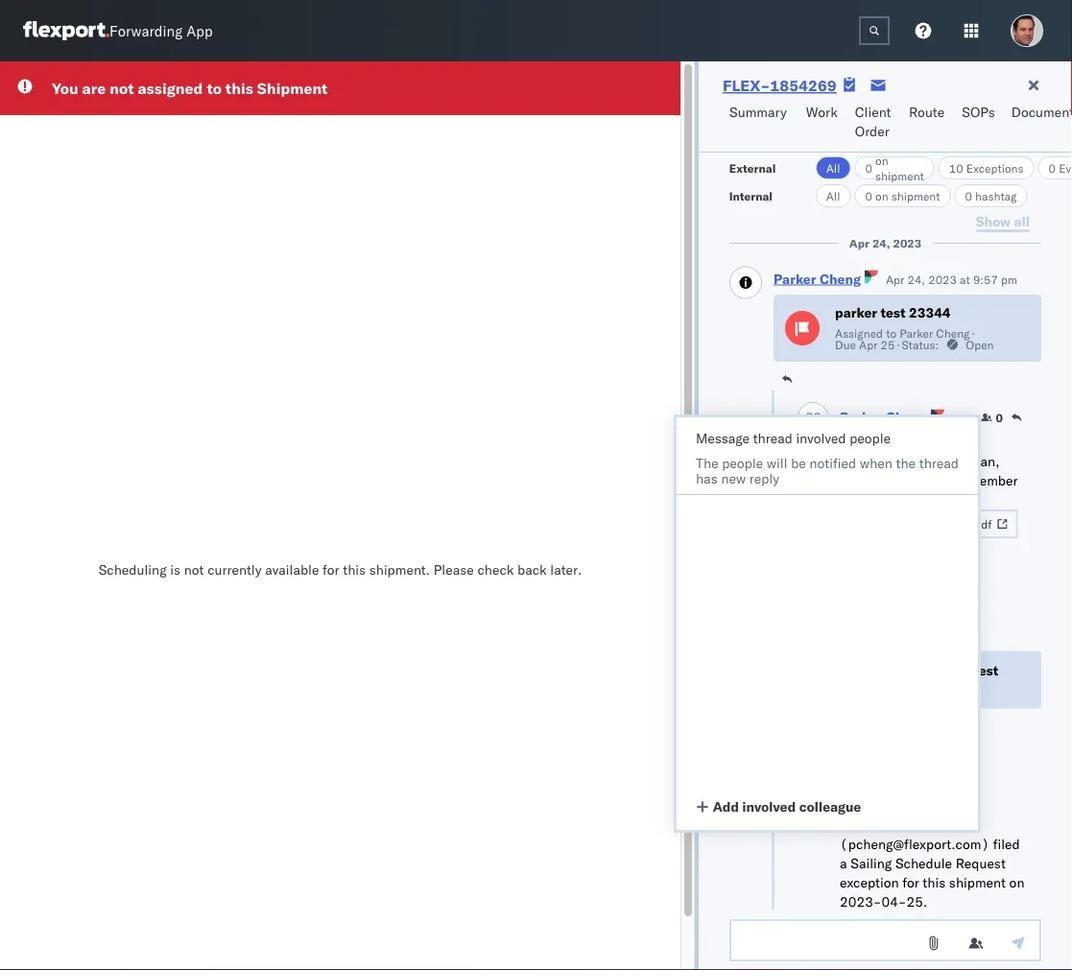 Task type: vqa. For each thing, say whether or not it's contained in the screenshot.
the 14414324400152576.pdf link
yes



Task type: locate. For each thing, give the bounding box(es) containing it.
0 inside 0 button
[[996, 411, 1003, 425]]

2 parties from the top
[[850, 794, 898, 808]]

24, up 23344
[[908, 273, 925, 287]]

2 all from the top
[[827, 189, 841, 203]]

parties
[[850, 430, 898, 444], [850, 794, 898, 808]]

1 horizontal spatial 24,
[[908, 273, 925, 287]]

1 vertical spatial apr
[[886, 273, 905, 287]]

0 vertical spatial parties
[[850, 430, 898, 444]]

parker cheng up 5 parties button
[[840, 409, 927, 426]]

shipment down order
[[876, 168, 924, 183]]

thread
[[753, 430, 793, 447], [919, 455, 959, 472]]

5 parties
[[840, 430, 898, 444]]

involved
[[796, 430, 846, 447], [742, 799, 796, 815]]

24,
[[873, 237, 890, 251], [908, 273, 925, 287]]

1 horizontal spatial not
[[184, 561, 204, 578]]

2023 up the apr 24, 2023 at 9:57 pm
[[893, 237, 922, 251]]

shipment for 0
[[892, 189, 941, 203]]

exception inside "test exception on yantian, to"
[[869, 454, 928, 470]]

0 vertical spatial shipment
[[876, 168, 924, 183]]

for right available
[[323, 561, 339, 578]]

sops button
[[954, 95, 1004, 152]]

thread up will
[[753, 430, 793, 447]]

on up 'november 23, please ignore.'
[[932, 454, 947, 470]]

2023
[[893, 237, 922, 251], [928, 273, 957, 287]]

cheng up "(pcheng@flexport.com)"
[[883, 817, 922, 834]]

request
[[946, 662, 999, 679], [956, 856, 1006, 873]]

yantian,
[[950, 454, 1000, 470]]

all button up apr 24, 2023
[[816, 184, 851, 207]]

0 vertical spatial 2023
[[893, 237, 922, 251]]

involved right add
[[742, 799, 796, 815]]

eve
[[1059, 161, 1072, 175]]

parker
[[774, 271, 816, 288], [900, 326, 933, 341], [840, 409, 883, 426], [840, 817, 879, 834]]

0 inside 0 on shipment
[[866, 161, 873, 175]]

not right is
[[184, 561, 204, 578]]

1 horizontal spatial for
[[903, 875, 919, 892]]

back
[[517, 561, 547, 578]]

add
[[713, 799, 739, 815]]

2 vertical spatial to
[[879, 473, 892, 490]]

client order button
[[847, 95, 901, 152]]

2 vertical spatial apr
[[859, 338, 878, 352]]

sailing
[[835, 662, 879, 679], [851, 856, 892, 873]]

on
[[876, 153, 889, 168], [876, 189, 889, 203], [932, 454, 947, 470], [1010, 875, 1025, 892]]

shipment down the filed
[[949, 875, 1006, 892]]

you
[[52, 79, 78, 98]]

1 horizontal spatial thread
[[919, 455, 959, 472]]

schedule
[[883, 662, 943, 679], [896, 856, 952, 873]]

parties inside 2 parties button
[[850, 794, 898, 808]]

to
[[207, 79, 222, 98], [886, 326, 897, 341], [879, 473, 892, 490]]

this left shipment.
[[343, 561, 366, 578]]

the
[[696, 455, 719, 472]]

0 horizontal spatial 24,
[[873, 237, 890, 251]]

0 vertical spatial people
[[850, 430, 891, 447]]

0 down order
[[866, 161, 873, 175]]

10
[[949, 161, 964, 175]]

parties for 5 parties
[[850, 430, 898, 444]]

0 on shipment
[[866, 153, 924, 183], [866, 189, 941, 203]]

2 all button from the top
[[816, 184, 851, 207]]

2023 left at
[[928, 273, 957, 287]]

all for internal
[[827, 189, 841, 203]]

1 vertical spatial people
[[722, 455, 763, 472]]

thread up 'november 23, please ignore.'
[[919, 455, 959, 472]]

parties up 'when' at the right top of page
[[850, 430, 898, 444]]

parker cheng up the 'parker'
[[774, 271, 861, 288]]

1 horizontal spatial 2023
[[928, 273, 957, 287]]

to for assigned
[[207, 79, 222, 98]]

on down the filed
[[1010, 875, 1025, 892]]

people down message
[[722, 455, 763, 472]]

2 vertical spatial shipment
[[949, 875, 1006, 892]]

route
[[909, 104, 945, 120]]

new
[[721, 470, 746, 487]]

0 up yantian,
[[996, 411, 1003, 425]]

shipment
[[876, 168, 924, 183], [892, 189, 941, 203], [949, 875, 1006, 892]]

is
[[170, 561, 181, 578]]

0 on shipment down order
[[866, 153, 924, 183]]

apr inside assigned to parker cheng due apr 25
[[859, 338, 878, 352]]

document
[[1012, 104, 1072, 120]]

document button
[[1004, 95, 1072, 152]]

all button down the work button
[[816, 156, 851, 180]]

0 vertical spatial involved
[[796, 430, 846, 447]]

app
[[186, 22, 213, 40]]

1 vertical spatial for
[[903, 875, 919, 892]]

not
[[110, 79, 134, 98], [184, 561, 204, 578]]

parties for 2 parties
[[850, 794, 898, 808]]

0 horizontal spatial this
[[225, 79, 253, 98]]

0 vertical spatial to
[[207, 79, 222, 98]]

cheng down 23344
[[936, 326, 970, 341]]

message thread involved people the people will be notified when the thread has new reply
[[696, 430, 959, 487]]

exception
[[869, 454, 928, 470], [840, 875, 899, 892]]

apr up test
[[886, 273, 905, 287]]

parker inside assigned to parker cheng due apr 25
[[900, 326, 933, 341]]

for inside parker cheng (pcheng@flexport.com) filed a sailing schedule request exception for this shipment on 2023-04-25.
[[903, 875, 919, 892]]

available
[[265, 561, 319, 578]]

1 vertical spatial request
[[956, 856, 1006, 873]]

1 vertical spatial all
[[827, 189, 841, 203]]

2 vertical spatial this
[[923, 875, 946, 892]]

1 all button from the top
[[816, 156, 851, 180]]

1 horizontal spatial this
[[343, 561, 366, 578]]

0 vertical spatial exception
[[869, 454, 928, 470]]

to right assigned
[[207, 79, 222, 98]]

24, for apr 24, 2023
[[873, 237, 890, 251]]

to inside assigned to parker cheng due apr 25
[[886, 326, 897, 341]]

0 hashtag
[[965, 189, 1017, 203]]

not right are
[[110, 79, 134, 98]]

0 on shipment up apr 24, 2023
[[866, 189, 941, 203]]

1 vertical spatial shipment
[[892, 189, 941, 203]]

0 vertical spatial this
[[225, 79, 253, 98]]

sailing schedule request
[[835, 662, 999, 679]]

1 vertical spatial 0 on shipment
[[866, 189, 941, 203]]

exceptions
[[967, 161, 1024, 175]]

this left shipment
[[225, 79, 253, 98]]

1854269
[[770, 76, 837, 95]]

parker cheng button up 5 parties button
[[840, 409, 927, 426]]

2 horizontal spatial this
[[923, 875, 946, 892]]

apr left 25
[[859, 338, 878, 352]]

add involved colleague
[[713, 799, 861, 815]]

0 vertical spatial thread
[[753, 430, 793, 447]]

cheng inside parker cheng (pcheng@flexport.com) filed a sailing schedule request exception for this shipment on 2023-04-25.
[[883, 817, 922, 834]]

assigned to parker cheng due apr 25
[[835, 326, 970, 352]]

involved down c
[[796, 430, 846, 447]]

people
[[850, 430, 891, 447], [722, 455, 763, 472]]

parker cheng button up the 'parker'
[[774, 271, 861, 288]]

0 vertical spatial apr
[[849, 237, 870, 251]]

this inside parker cheng (pcheng@flexport.com) filed a sailing schedule request exception for this shipment on 2023-04-25.
[[923, 875, 946, 892]]

1 all from the top
[[827, 161, 841, 175]]

currently
[[207, 561, 262, 578]]

this up 25.
[[923, 875, 946, 892]]

sops
[[962, 104, 995, 120]]

schedule inside parker cheng (pcheng@flexport.com) filed a sailing schedule request exception for this shipment on 2023-04-25.
[[896, 856, 952, 873]]

test exception on yantian, to
[[840, 454, 1000, 490]]

24, up 'parker test 23344' on the top of page
[[873, 237, 890, 251]]

not for are
[[110, 79, 134, 98]]

(pcheng@flexport.com)
[[840, 837, 990, 853]]

1 vertical spatial parker cheng button
[[840, 409, 927, 426]]

c
[[813, 410, 821, 425]]

to down 'parker test 23344' on the top of page
[[886, 326, 897, 341]]

1 vertical spatial this
[[343, 561, 366, 578]]

None text field
[[859, 16, 890, 45], [730, 920, 1042, 962], [859, 16, 890, 45], [730, 920, 1042, 962]]

scheduling is not currently available for this shipment. please check back later.
[[99, 561, 582, 578]]

2 0 on shipment from the top
[[866, 189, 941, 203]]

0 left eve
[[1049, 161, 1056, 175]]

0 horizontal spatial for
[[323, 561, 339, 578]]

shipment inside parker cheng (pcheng@flexport.com) filed a sailing schedule request exception for this shipment on 2023-04-25.
[[949, 875, 1006, 892]]

all button
[[816, 156, 851, 180], [816, 184, 851, 207]]

hashtag
[[976, 189, 1017, 203]]

0 vertical spatial parker cheng button
[[774, 271, 861, 288]]

involved inside message thread involved people the people will be notified when the thread has new reply
[[796, 430, 846, 447]]

parker inside parker cheng (pcheng@flexport.com) filed a sailing schedule request exception for this shipment on 2023-04-25.
[[840, 817, 879, 834]]

0 vertical spatial all button
[[816, 156, 851, 180]]

0 vertical spatial all
[[827, 161, 841, 175]]

parties inside 5 parties button
[[850, 430, 898, 444]]

0 vertical spatial 0 on shipment
[[866, 153, 924, 183]]

0 vertical spatial sailing
[[835, 662, 879, 679]]

forwarding app
[[109, 22, 213, 40]]

1 vertical spatial sailing
[[851, 856, 892, 873]]

for up 25.
[[903, 875, 919, 892]]

shipment up apr 24, 2023
[[892, 189, 941, 203]]

1 vertical spatial exception
[[840, 875, 899, 892]]

1 0 on shipment from the top
[[866, 153, 924, 183]]

1 horizontal spatial people
[[850, 430, 891, 447]]

1 vertical spatial 2023
[[928, 273, 957, 287]]

1 vertical spatial 24,
[[908, 273, 925, 287]]

0 horizontal spatial thread
[[753, 430, 793, 447]]

0 horizontal spatial not
[[110, 79, 134, 98]]

0 vertical spatial parker cheng
[[774, 271, 861, 288]]

message
[[696, 430, 750, 447]]

0 button
[[981, 410, 1003, 426]]

parties right 2
[[850, 794, 898, 808]]

apr up the 'parker'
[[849, 237, 870, 251]]

14414324400152576.pdf link
[[850, 517, 1009, 532]]

all button for internal
[[816, 184, 851, 207]]

to inside "test exception on yantian, to"
[[879, 473, 892, 490]]

1 parties from the top
[[850, 430, 898, 444]]

to up please
[[879, 473, 892, 490]]

cheng
[[820, 271, 861, 288], [936, 326, 970, 341], [886, 409, 927, 426], [883, 817, 922, 834]]

a
[[840, 856, 847, 873]]

forwarding app link
[[23, 21, 213, 40]]

exception down 5 parties
[[869, 454, 928, 470]]

1 vertical spatial involved
[[742, 799, 796, 815]]

1 vertical spatial parties
[[850, 794, 898, 808]]

0 horizontal spatial people
[[722, 455, 763, 472]]

all
[[827, 161, 841, 175], [827, 189, 841, 203]]

for
[[323, 561, 339, 578], [903, 875, 919, 892]]

1 vertical spatial schedule
[[896, 856, 952, 873]]

1 vertical spatial all button
[[816, 184, 851, 207]]

1 vertical spatial to
[[886, 326, 897, 341]]

1 vertical spatial not
[[184, 561, 204, 578]]

0 vertical spatial for
[[323, 561, 339, 578]]

0 vertical spatial not
[[110, 79, 134, 98]]

0 vertical spatial 24,
[[873, 237, 890, 251]]

exception up 2023-
[[840, 875, 899, 892]]

to for yantian,
[[879, 473, 892, 490]]

later.
[[550, 561, 582, 578]]

parker cheng
[[774, 271, 861, 288], [840, 409, 927, 426]]

the
[[896, 455, 916, 472]]

0 horizontal spatial 2023
[[893, 237, 922, 251]]

people up 'when' at the right top of page
[[850, 430, 891, 447]]

on inside "test exception on yantian, to"
[[932, 454, 947, 470]]

0 vertical spatial schedule
[[883, 662, 943, 679]]



Task type: describe. For each thing, give the bounding box(es) containing it.
cheng up the 'parker'
[[820, 271, 861, 288]]

on up apr 24, 2023
[[876, 189, 889, 203]]

apr for apr 24, 2023
[[849, 237, 870, 251]]

p
[[806, 410, 813, 425]]

be
[[791, 455, 806, 472]]

2023 for apr 24, 2023 at 9:57 pm
[[928, 273, 957, 287]]

shipment
[[257, 79, 328, 98]]

apr 24, 2023 at 9:57 pm
[[886, 273, 1018, 287]]

shipment.
[[369, 561, 430, 578]]

23344
[[909, 305, 951, 322]]

flexport. image
[[23, 21, 109, 40]]

open
[[966, 338, 994, 352]]

work button
[[799, 95, 847, 152]]

assigned
[[138, 79, 203, 98]]

not for is
[[184, 561, 204, 578]]

involved inside button
[[742, 799, 796, 815]]

25.
[[907, 894, 928, 911]]

route button
[[901, 95, 954, 152]]

sailing inside parker cheng (pcheng@flexport.com) filed a sailing schedule request exception for this shipment on 2023-04-25.
[[851, 856, 892, 873]]

internal
[[730, 189, 773, 203]]

please
[[864, 492, 904, 509]]

apr for apr 24, 2023 at 9:57 pm
[[886, 273, 905, 287]]

2 parties
[[840, 794, 898, 808]]

request inside parker cheng (pcheng@flexport.com) filed a sailing schedule request exception for this shipment on 2023-04-25.
[[956, 856, 1006, 873]]

add involved colleague button
[[696, 783, 978, 817]]

0 left hashtag
[[965, 189, 973, 203]]

external
[[730, 161, 776, 175]]

2
[[840, 794, 847, 808]]

summary
[[730, 104, 787, 120]]

1 vertical spatial parker cheng
[[840, 409, 927, 426]]

are
[[82, 79, 106, 98]]

0 on shipment for 0
[[866, 189, 941, 203]]

9:57
[[973, 273, 998, 287]]

5
[[840, 430, 847, 444]]

23,
[[840, 492, 861, 509]]

flex-1854269 link
[[723, 76, 837, 95]]

order
[[855, 123, 890, 140]]

november 23, please ignore.
[[840, 473, 1018, 509]]

10 exceptions
[[949, 161, 1024, 175]]

shipment for 10
[[876, 168, 924, 183]]

notified
[[810, 455, 856, 472]]

colleague
[[799, 799, 861, 815]]

parker cheng (pcheng@flexport.com) filed a sailing schedule request exception for this shipment on 2023-04-25.
[[840, 817, 1025, 911]]

november
[[956, 473, 1018, 490]]

scheduling
[[99, 561, 167, 578]]

due
[[835, 338, 856, 352]]

please
[[434, 561, 474, 578]]

check
[[477, 561, 514, 578]]

all button for external
[[816, 156, 851, 180]]

5 parties button
[[840, 428, 898, 445]]

0 eve
[[1049, 161, 1072, 175]]

apr 24, 2023
[[849, 237, 922, 251]]

all for external
[[827, 161, 841, 175]]

0 on shipment for 10
[[866, 153, 924, 183]]

filed
[[993, 837, 1020, 853]]

assigned
[[835, 326, 883, 341]]

client
[[855, 104, 891, 120]]

parker test 23344
[[835, 305, 951, 322]]

you are not assigned to this shipment
[[52, 79, 328, 98]]

when
[[860, 455, 893, 472]]

14414324400152576.pdf
[[850, 517, 992, 532]]

flex-1854269
[[723, 76, 837, 95]]

2023-
[[840, 894, 882, 911]]

client order
[[855, 104, 891, 140]]

status:
[[902, 338, 939, 352]]

cheng up 5 parties button
[[886, 409, 927, 426]]

on down order
[[876, 153, 889, 168]]

summary button
[[722, 95, 799, 152]]

1 vertical spatial thread
[[919, 455, 959, 472]]

exception inside parker cheng (pcheng@flexport.com) filed a sailing schedule request exception for this shipment on 2023-04-25.
[[840, 875, 899, 892]]

reply
[[750, 470, 780, 487]]

p c
[[806, 410, 821, 425]]

on inside parker cheng (pcheng@flexport.com) filed a sailing schedule request exception for this shipment on 2023-04-25.
[[1010, 875, 1025, 892]]

test
[[881, 305, 906, 322]]

0 vertical spatial request
[[946, 662, 999, 679]]

will
[[767, 455, 788, 472]]

flex-
[[723, 76, 770, 95]]

2 parties button
[[840, 792, 898, 809]]

cheng inside assigned to parker cheng due apr 25
[[936, 326, 970, 341]]

25
[[881, 338, 895, 352]]

2023 for apr 24, 2023
[[893, 237, 922, 251]]

at
[[960, 273, 970, 287]]

parker
[[835, 305, 877, 322]]

forwarding
[[109, 22, 183, 40]]

has
[[696, 470, 718, 487]]

pm
[[1001, 273, 1018, 287]]

04-
[[882, 894, 907, 911]]

ignore.
[[908, 492, 950, 509]]

test
[[840, 454, 865, 470]]

work
[[806, 104, 838, 120]]

0 up apr 24, 2023
[[866, 189, 873, 203]]

24, for apr 24, 2023 at 9:57 pm
[[908, 273, 925, 287]]



